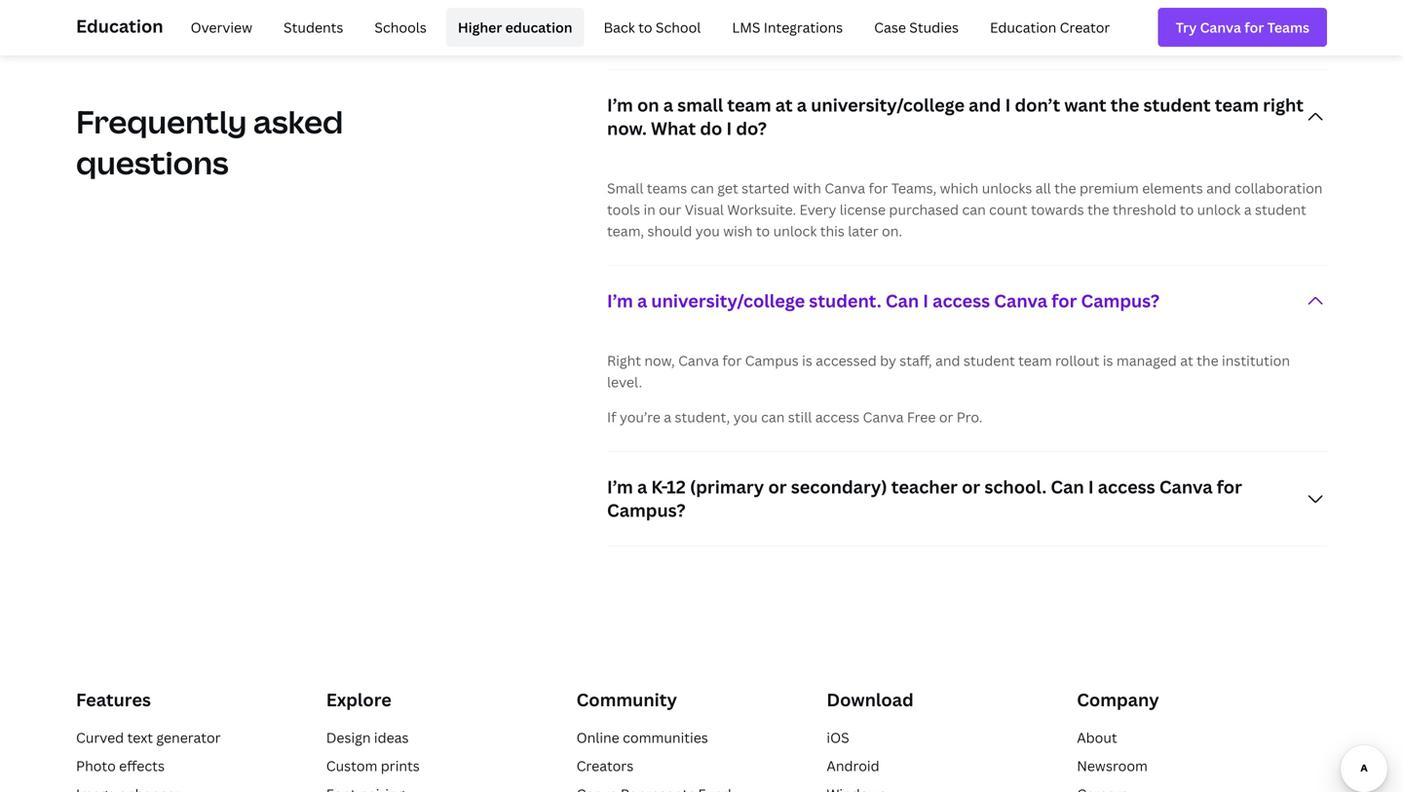 Task type: describe. For each thing, give the bounding box(es) containing it.
1 vertical spatial can
[[962, 200, 986, 219]]

do?
[[736, 116, 767, 140]]

lms integrations
[[732, 18, 843, 37]]

a right you're
[[664, 408, 672, 426]]

questions
[[76, 141, 229, 184]]

if you're a student, you can still access canva free or pro.
[[607, 408, 983, 426]]

and inside small teams can get started with canva for teams, which unlocks all the premium elements and collaboration tools in our visual worksuite. every license purchased can count towards the threshold to unlock a student team, should you wish to unlock this later on.
[[1207, 179, 1232, 197]]

do
[[700, 116, 723, 140]]

at inside i'm on a small team at a university/college and i don't want the student team right now. what do i do?
[[776, 93, 793, 117]]

i'm for i'm a k-12 (primary or secondary) teacher or school. can i access canva for campus?
[[607, 475, 633, 499]]

education for education
[[76, 14, 163, 38]]

ios android
[[827, 728, 880, 775]]

canva inside small teams can get started with canva for teams, which unlocks all the premium elements and collaboration tools in our visual worksuite. every license purchased can count towards the threshold to unlock a student team, should you wish to unlock this later on.
[[825, 179, 866, 197]]

android link
[[827, 757, 880, 775]]

ideas
[[374, 728, 409, 747]]

with
[[793, 179, 822, 197]]

now,
[[645, 351, 675, 370]]

and inside right now, canva for campus is accessed by staff, and student team rollout is managed at the institution level.
[[936, 351, 961, 370]]

for inside small teams can get started with canva for teams, which unlocks all the premium elements and collaboration tools in our visual worksuite. every license purchased can count towards the threshold to unlock a student team, should you wish to unlock this later on.
[[869, 179, 888, 197]]

i'm for i'm on a small team at a university/college and i don't want the student team right now. what do i do?
[[607, 93, 633, 117]]

level.
[[607, 373, 642, 391]]

access inside i'm a k-12 (primary or secondary) teacher or school. can i access canva for campus?
[[1098, 475, 1156, 499]]

ios link
[[827, 728, 850, 747]]

rollout
[[1056, 351, 1100, 370]]

by
[[880, 351, 897, 370]]

asked
[[253, 100, 343, 143]]

now.
[[607, 116, 647, 140]]

the down premium
[[1088, 200, 1110, 219]]

a inside small teams can get started with canva for teams, which unlocks all the premium elements and collaboration tools in our visual worksuite. every license purchased can count towards the threshold to unlock a student team, should you wish to unlock this later on.
[[1244, 200, 1252, 219]]

accessed
[[816, 351, 877, 370]]

which
[[940, 179, 979, 197]]

features
[[76, 688, 151, 712]]

higher education link
[[446, 8, 584, 47]]

higher education
[[458, 18, 573, 37]]

custom prints link
[[326, 757, 420, 775]]

lms
[[732, 18, 761, 37]]

and inside i'm on a small team at a university/college and i don't want the student team right now. what do i do?
[[969, 93, 1001, 117]]

2 horizontal spatial or
[[962, 475, 981, 499]]

the inside i'm on a small team at a university/college and i don't want the student team right now. what do i do?
[[1111, 93, 1140, 117]]

what
[[651, 116, 696, 140]]

1 horizontal spatial or
[[939, 408, 954, 426]]

student.
[[809, 289, 882, 313]]

0 horizontal spatial team
[[727, 93, 772, 117]]

campus? inside i'm a k-12 (primary or secondary) teacher or school. can i access canva for campus?
[[607, 498, 686, 522]]

a inside dropdown button
[[637, 289, 647, 313]]

overview
[[191, 18, 252, 37]]

teacher
[[892, 475, 958, 499]]

i'm a k-12 (primary or secondary) teacher or school. can i access canva for campus? button
[[607, 452, 1327, 546]]

k-
[[651, 475, 667, 499]]

small
[[607, 179, 644, 197]]

right
[[607, 351, 641, 370]]

small
[[678, 93, 723, 117]]

explore
[[326, 688, 392, 712]]

effects
[[119, 757, 165, 775]]

to inside menu bar
[[639, 18, 653, 37]]

higher
[[458, 18, 502, 37]]

curved text generator photo effects
[[76, 728, 221, 775]]

community
[[577, 688, 677, 712]]

back
[[604, 18, 635, 37]]

company
[[1077, 688, 1160, 712]]

i right do on the top
[[727, 116, 732, 140]]

creators link
[[577, 757, 634, 775]]

managed
[[1117, 351, 1177, 370]]

education creator
[[990, 18, 1110, 37]]

text
[[127, 728, 153, 747]]

0 vertical spatial can
[[691, 179, 714, 197]]

generator
[[156, 728, 221, 747]]

staff,
[[900, 351, 932, 370]]

purchased
[[889, 200, 959, 219]]

student inside right now, canva for campus is accessed by staff, and student team rollout is managed at the institution level.
[[964, 351, 1015, 370]]

design
[[326, 728, 371, 747]]

i'm for i'm a university/college student. can i access canva for campus?
[[607, 289, 633, 313]]

(primary
[[690, 475, 764, 499]]

creator
[[1060, 18, 1110, 37]]

studies
[[910, 18, 959, 37]]

canva inside i'm a university/college student. can i access canva for campus? dropdown button
[[994, 289, 1048, 313]]

case studies
[[874, 18, 959, 37]]

for inside right now, canva for campus is accessed by staff, and student team rollout is managed at the institution level.
[[723, 351, 742, 370]]

license
[[840, 200, 886, 219]]

ios
[[827, 728, 850, 747]]

should
[[648, 222, 692, 240]]

curved text generator link
[[76, 728, 221, 747]]

online communities creators
[[577, 728, 708, 775]]

team,
[[607, 222, 644, 240]]

want
[[1065, 93, 1107, 117]]

case
[[874, 18, 906, 37]]

frequently asked questions
[[76, 100, 343, 184]]

education element
[[76, 0, 1327, 55]]

teams,
[[892, 179, 937, 197]]

prints
[[381, 757, 420, 775]]

teams
[[647, 179, 687, 197]]

custom
[[326, 757, 378, 775]]

a right do?
[[797, 93, 807, 117]]

a right "on"
[[663, 93, 674, 117]]

design ideas link
[[326, 728, 409, 747]]

a inside i'm a k-12 (primary or secondary) teacher or school. can i access canva for campus?
[[637, 475, 647, 499]]

i'm on a small team at a university/college and i don't want the student team right now. what do i do?
[[607, 93, 1304, 140]]



Task type: locate. For each thing, give the bounding box(es) containing it.
or right (primary
[[768, 475, 787, 499]]

is right campus
[[802, 351, 813, 370]]

1 horizontal spatial to
[[756, 222, 770, 240]]

i'm inside i'm a k-12 (primary or secondary) teacher or school. can i access canva for campus?
[[607, 475, 633, 499]]

design ideas custom prints
[[326, 728, 420, 775]]

student inside i'm on a small team at a university/college and i don't want the student team right now. what do i do?
[[1144, 93, 1211, 117]]

1 vertical spatial unlock
[[773, 222, 817, 240]]

schools
[[375, 18, 427, 37]]

education
[[76, 14, 163, 38], [990, 18, 1057, 37]]

all
[[1036, 179, 1051, 197]]

1 vertical spatial you
[[734, 408, 758, 426]]

a up now,
[[637, 289, 647, 313]]

about link
[[1077, 728, 1118, 747]]

university/college down case
[[811, 93, 965, 117]]

2 horizontal spatial student
[[1255, 200, 1307, 219]]

can down the which
[[962, 200, 986, 219]]

0 vertical spatial campus?
[[1081, 289, 1160, 313]]

for inside dropdown button
[[1052, 289, 1077, 313]]

get
[[718, 179, 739, 197]]

campus?
[[1081, 289, 1160, 313], [607, 498, 686, 522]]

student down the collaboration
[[1255, 200, 1307, 219]]

case studies link
[[863, 8, 971, 47]]

can right student.
[[886, 289, 919, 313]]

university/college down wish
[[651, 289, 805, 313]]

0 vertical spatial university/college
[[811, 93, 965, 117]]

1 vertical spatial access
[[815, 408, 860, 426]]

1 horizontal spatial is
[[1103, 351, 1114, 370]]

university/college
[[811, 93, 965, 117], [651, 289, 805, 313]]

2 vertical spatial access
[[1098, 475, 1156, 499]]

for inside i'm a k-12 (primary or secondary) teacher or school. can i access canva for campus?
[[1217, 475, 1243, 499]]

wish
[[723, 222, 753, 240]]

i'm on a small team at a university/college and i don't want the student team right now. what do i do? button
[[607, 70, 1327, 164]]

2 vertical spatial student
[[964, 351, 1015, 370]]

small teams can get started with canva for teams, which unlocks all the premium elements and collaboration tools in our visual worksuite. every license purchased can count towards the threshold to unlock a student team, should you wish to unlock this later on.
[[607, 179, 1323, 240]]

curved
[[76, 728, 124, 747]]

tools
[[607, 200, 640, 219]]

you right student,
[[734, 408, 758, 426]]

0 horizontal spatial education
[[76, 14, 163, 38]]

started
[[742, 179, 790, 197]]

team inside right now, canva for campus is accessed by staff, and student team rollout is managed at the institution level.
[[1019, 351, 1052, 370]]

don't
[[1015, 93, 1061, 117]]

0 vertical spatial can
[[886, 289, 919, 313]]

0 horizontal spatial student
[[964, 351, 1015, 370]]

canva
[[825, 179, 866, 197], [994, 289, 1048, 313], [678, 351, 719, 370], [863, 408, 904, 426], [1160, 475, 1213, 499]]

at inside right now, canva for campus is accessed by staff, and student team rollout is managed at the institution level.
[[1181, 351, 1194, 370]]

1 is from the left
[[802, 351, 813, 370]]

elements
[[1142, 179, 1203, 197]]

photo effects link
[[76, 757, 165, 775]]

you down visual
[[696, 222, 720, 240]]

student,
[[675, 408, 730, 426]]

and left 'don't' at top
[[969, 93, 1001, 117]]

1 horizontal spatial and
[[969, 93, 1001, 117]]

newsroom
[[1077, 757, 1148, 775]]

right now, canva for campus is accessed by staff, and student team rollout is managed at the institution level.
[[607, 351, 1290, 391]]

menu bar containing overview
[[171, 8, 1122, 47]]

1 horizontal spatial campus?
[[1081, 289, 1160, 313]]

0 horizontal spatial campus?
[[607, 498, 686, 522]]

campus? left (primary
[[607, 498, 686, 522]]

can inside dropdown button
[[886, 289, 919, 313]]

in
[[644, 200, 656, 219]]

schools link
[[363, 8, 438, 47]]

0 horizontal spatial you
[[696, 222, 720, 240]]

student
[[1144, 93, 1211, 117], [1255, 200, 1307, 219], [964, 351, 1015, 370]]

unlock down every
[[773, 222, 817, 240]]

this
[[820, 222, 845, 240]]

2 horizontal spatial can
[[962, 200, 986, 219]]

can right the school. on the bottom of the page
[[1051, 475, 1084, 499]]

i inside dropdown button
[[923, 289, 929, 313]]

to down elements on the right top of page
[[1180, 200, 1194, 219]]

0 horizontal spatial university/college
[[651, 289, 805, 313]]

0 vertical spatial you
[[696, 222, 720, 240]]

collaboration
[[1235, 179, 1323, 197]]

back to school
[[604, 18, 701, 37]]

to down worksuite. on the top right of page
[[756, 222, 770, 240]]

i inside i'm a k-12 (primary or secondary) teacher or school. can i access canva for campus?
[[1089, 475, 1094, 499]]

the right the 'want'
[[1111, 93, 1140, 117]]

1 horizontal spatial can
[[761, 408, 785, 426]]

1 horizontal spatial team
[[1019, 351, 1052, 370]]

0 vertical spatial unlock
[[1198, 200, 1241, 219]]

a down the collaboration
[[1244, 200, 1252, 219]]

education for education creator
[[990, 18, 1057, 37]]

3 i'm from the top
[[607, 475, 633, 499]]

2 is from the left
[[1103, 351, 1114, 370]]

2 horizontal spatial team
[[1215, 93, 1259, 117]]

campus? up managed
[[1081, 289, 1160, 313]]

university/college inside i'm on a small team at a university/college and i don't want the student team right now. what do i do?
[[811, 93, 965, 117]]

1 horizontal spatial unlock
[[1198, 200, 1241, 219]]

canva inside right now, canva for campus is accessed by staff, and student team rollout is managed at the institution level.
[[678, 351, 719, 370]]

1 vertical spatial can
[[1051, 475, 1084, 499]]

2 i'm from the top
[[607, 289, 633, 313]]

2 horizontal spatial and
[[1207, 179, 1232, 197]]

i'm inside dropdown button
[[607, 289, 633, 313]]

1 horizontal spatial access
[[933, 289, 990, 313]]

canva inside i'm a k-12 (primary or secondary) teacher or school. can i access canva for campus?
[[1160, 475, 1213, 499]]

unlock
[[1198, 200, 1241, 219], [773, 222, 817, 240]]

i left 'don't' at top
[[1005, 93, 1011, 117]]

creators
[[577, 757, 634, 775]]

every
[[800, 200, 837, 219]]

1 horizontal spatial student
[[1144, 93, 1211, 117]]

can up visual
[[691, 179, 714, 197]]

is right rollout in the right top of the page
[[1103, 351, 1114, 370]]

can left still
[[761, 408, 785, 426]]

0 horizontal spatial unlock
[[773, 222, 817, 240]]

2 horizontal spatial to
[[1180, 200, 1194, 219]]

student up elements on the right top of page
[[1144, 93, 1211, 117]]

and right staff,
[[936, 351, 961, 370]]

2 vertical spatial i'm
[[607, 475, 633, 499]]

0 horizontal spatial and
[[936, 351, 961, 370]]

the
[[1111, 93, 1140, 117], [1055, 179, 1077, 197], [1088, 200, 1110, 219], [1197, 351, 1219, 370]]

frequently
[[76, 100, 247, 143]]

menu bar inside education element
[[171, 8, 1122, 47]]

1 horizontal spatial education
[[990, 18, 1057, 37]]

1 i'm from the top
[[607, 93, 633, 117]]

about
[[1077, 728, 1118, 747]]

i'm inside i'm on a small team at a university/college and i don't want the student team right now. what do i do?
[[607, 93, 633, 117]]

university/college inside dropdown button
[[651, 289, 805, 313]]

about newsroom
[[1077, 728, 1148, 775]]

you're
[[620, 408, 661, 426]]

i'm left k-
[[607, 475, 633, 499]]

download
[[827, 688, 914, 712]]

school
[[656, 18, 701, 37]]

1 vertical spatial i'm
[[607, 289, 633, 313]]

1 vertical spatial university/college
[[651, 289, 805, 313]]

a left k-
[[637, 475, 647, 499]]

or
[[939, 408, 954, 426], [768, 475, 787, 499], [962, 475, 981, 499]]

0 horizontal spatial is
[[802, 351, 813, 370]]

threshold
[[1113, 200, 1177, 219]]

1 horizontal spatial university/college
[[811, 93, 965, 117]]

right
[[1263, 93, 1304, 117]]

lms integrations link
[[721, 8, 855, 47]]

overview link
[[179, 8, 264, 47]]

the right all
[[1055, 179, 1077, 197]]

team left rollout in the right top of the page
[[1019, 351, 1052, 370]]

0 vertical spatial student
[[1144, 93, 1211, 117]]

or left the school. on the bottom of the page
[[962, 475, 981, 499]]

1 horizontal spatial at
[[1181, 351, 1194, 370]]

and
[[969, 93, 1001, 117], [1207, 179, 1232, 197], [936, 351, 961, 370]]

our
[[659, 200, 682, 219]]

i right the school. on the bottom of the page
[[1089, 475, 1094, 499]]

i'm a university/college student. can i access canva for campus? button
[[607, 266, 1327, 336]]

newsroom link
[[1077, 757, 1148, 775]]

at right do?
[[776, 93, 793, 117]]

access inside dropdown button
[[933, 289, 990, 313]]

0 horizontal spatial can
[[691, 179, 714, 197]]

campus? inside dropdown button
[[1081, 289, 1160, 313]]

0 horizontal spatial to
[[639, 18, 653, 37]]

2 vertical spatial to
[[756, 222, 770, 240]]

1 vertical spatial at
[[1181, 351, 1194, 370]]

the inside right now, canva for campus is accessed by staff, and student team rollout is managed at the institution level.
[[1197, 351, 1219, 370]]

is
[[802, 351, 813, 370], [1103, 351, 1114, 370]]

0 vertical spatial and
[[969, 93, 1001, 117]]

0 vertical spatial access
[[933, 289, 990, 313]]

1 vertical spatial and
[[1207, 179, 1232, 197]]

android
[[827, 757, 880, 775]]

unlock down elements on the right top of page
[[1198, 200, 1241, 219]]

1 vertical spatial student
[[1255, 200, 1307, 219]]

1 horizontal spatial can
[[1051, 475, 1084, 499]]

i up staff,
[[923, 289, 929, 313]]

online communities link
[[577, 728, 708, 747]]

0 horizontal spatial can
[[886, 289, 919, 313]]

menu bar
[[171, 8, 1122, 47]]

for
[[869, 179, 888, 197], [1052, 289, 1077, 313], [723, 351, 742, 370], [1217, 475, 1243, 499]]

0 vertical spatial to
[[639, 18, 653, 37]]

to right back
[[639, 18, 653, 37]]

online
[[577, 728, 620, 747]]

student up pro.
[[964, 351, 1015, 370]]

student inside small teams can get started with canva for teams, which unlocks all the premium elements and collaboration tools in our visual worksuite. every license purchased can count towards the threshold to unlock a student team, should you wish to unlock this later on.
[[1255, 200, 1307, 219]]

pro.
[[957, 408, 983, 426]]

0 vertical spatial i'm
[[607, 93, 633, 117]]

1 vertical spatial campus?
[[607, 498, 686, 522]]

at right managed
[[1181, 351, 1194, 370]]

0 vertical spatial at
[[776, 93, 793, 117]]

1 horizontal spatial you
[[734, 408, 758, 426]]

i'm
[[607, 93, 633, 117], [607, 289, 633, 313], [607, 475, 633, 499]]

to
[[639, 18, 653, 37], [1180, 200, 1194, 219], [756, 222, 770, 240]]

or left pro.
[[939, 408, 954, 426]]

team left right
[[1215, 93, 1259, 117]]

2 vertical spatial and
[[936, 351, 961, 370]]

the left the institution
[[1197, 351, 1219, 370]]

can inside i'm a k-12 (primary or secondary) teacher or school. can i access canva for campus?
[[1051, 475, 1084, 499]]

secondary)
[[791, 475, 888, 499]]

i'm a k-12 (primary or secondary) teacher or school. can i access canva for campus?
[[607, 475, 1243, 522]]

2 vertical spatial can
[[761, 408, 785, 426]]

campus
[[745, 351, 799, 370]]

1 vertical spatial to
[[1180, 200, 1194, 219]]

later
[[848, 222, 879, 240]]

0 horizontal spatial access
[[815, 408, 860, 426]]

you inside small teams can get started with canva for teams, which unlocks all the premium elements and collaboration tools in our visual worksuite. every license purchased can count towards the threshold to unlock a student team, should you wish to unlock this later on.
[[696, 222, 720, 240]]

0 horizontal spatial or
[[768, 475, 787, 499]]

towards
[[1031, 200, 1084, 219]]

students
[[284, 18, 343, 37]]

2 horizontal spatial access
[[1098, 475, 1156, 499]]

worksuite.
[[727, 200, 796, 219]]

photo
[[76, 757, 116, 775]]

and right elements on the right top of page
[[1207, 179, 1232, 197]]

i'm left "on"
[[607, 93, 633, 117]]

can
[[691, 179, 714, 197], [962, 200, 986, 219], [761, 408, 785, 426]]

i'm up the right
[[607, 289, 633, 313]]

school.
[[985, 475, 1047, 499]]

0 horizontal spatial at
[[776, 93, 793, 117]]

still
[[788, 408, 812, 426]]

team right do on the top
[[727, 93, 772, 117]]



Task type: vqa. For each thing, say whether or not it's contained in the screenshot.


